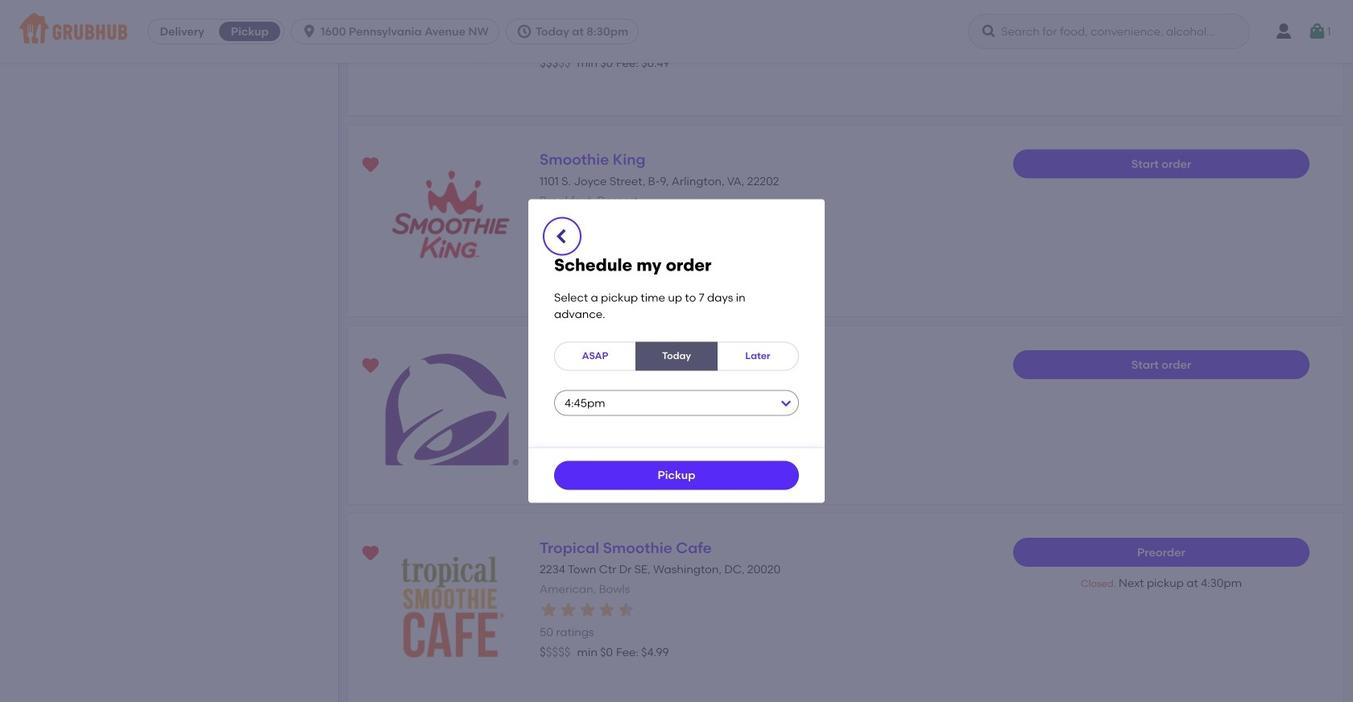 Task type: describe. For each thing, give the bounding box(es) containing it.
1 svg image from the left
[[301, 23, 317, 39]]

0 horizontal spatial svg image
[[553, 227, 572, 246]]

saved restaurant image
[[361, 355, 380, 375]]



Task type: locate. For each thing, give the bounding box(es) containing it.
svg image
[[1308, 22, 1327, 41], [553, 227, 572, 246]]

3 svg image from the left
[[981, 23, 997, 39]]

main navigation navigation
[[0, 0, 1353, 63]]

saved restaurant image
[[361, 154, 380, 174], [361, 543, 380, 562]]

0 horizontal spatial svg image
[[301, 23, 317, 39]]

smoothie king logo image
[[382, 150, 520, 288]]

svg image inside main navigation navigation
[[1308, 22, 1327, 41]]

1 vertical spatial svg image
[[553, 227, 572, 246]]

rewind taco logo image
[[382, 0, 520, 87]]

tropical smoothie cafe  logo image
[[382, 538, 520, 677]]

1 horizontal spatial svg image
[[516, 23, 532, 39]]

saved restaurant image for smoothie king logo on the left top of the page
[[361, 154, 380, 174]]

star icon image
[[540, 11, 559, 31], [559, 11, 578, 31], [578, 11, 598, 31], [598, 11, 617, 31], [617, 11, 636, 31], [617, 11, 636, 31], [540, 212, 559, 232], [559, 212, 578, 232], [578, 212, 598, 232], [540, 413, 559, 432], [559, 413, 578, 432], [578, 413, 598, 432], [598, 413, 617, 432], [617, 413, 636, 432], [617, 413, 636, 432], [540, 601, 559, 620], [559, 601, 578, 620], [578, 601, 598, 620], [598, 601, 617, 620], [617, 601, 636, 620], [617, 601, 636, 620]]

0 vertical spatial saved restaurant image
[[361, 154, 380, 174]]

1 saved restaurant image from the top
[[361, 154, 380, 174]]

2 horizontal spatial svg image
[[981, 23, 997, 39]]

1 vertical spatial saved restaurant image
[[361, 543, 380, 562]]

1 horizontal spatial svg image
[[1308, 22, 1327, 41]]

saved restaurant image for 'tropical smoothie cafe  logo'
[[361, 543, 380, 562]]

2 saved restaurant image from the top
[[361, 543, 380, 562]]

2 svg image from the left
[[516, 23, 532, 39]]

svg image
[[301, 23, 317, 39], [516, 23, 532, 39], [981, 23, 997, 39]]

0 vertical spatial svg image
[[1308, 22, 1327, 41]]

taco bell logo image
[[382, 350, 520, 469]]



Task type: vqa. For each thing, say whether or not it's contained in the screenshot.
Star icon
yes



